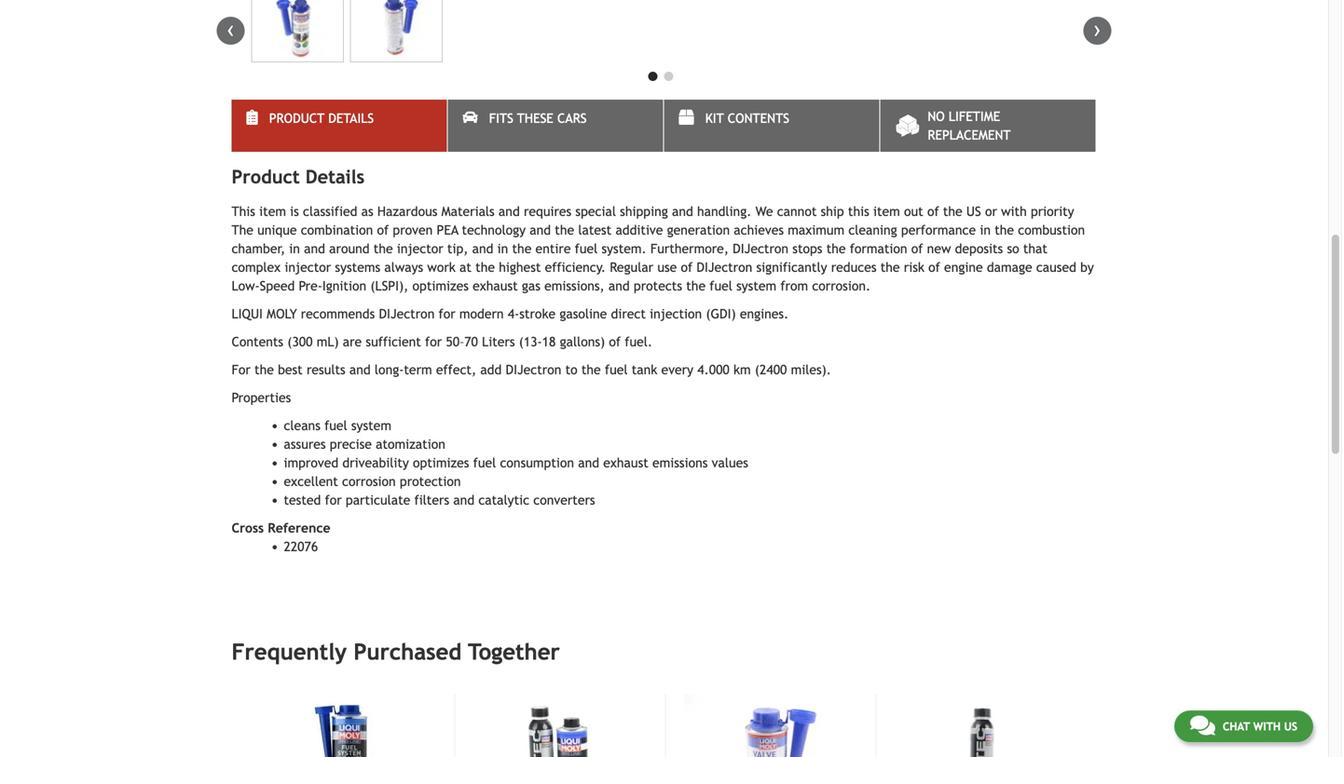 Task type: locate. For each thing, give the bounding box(es) containing it.
damage
[[987, 260, 1032, 275]]

this
[[848, 204, 869, 219]]

optimizes
[[412, 279, 469, 294], [413, 456, 469, 471]]

22076
[[284, 540, 318, 555]]

corrosion
[[342, 475, 396, 490]]

fits these cars link
[[448, 100, 663, 152]]

and right filters
[[453, 493, 475, 508]]

of
[[927, 204, 939, 219], [377, 223, 389, 238], [911, 242, 923, 256], [681, 260, 693, 275], [929, 260, 940, 275], [609, 335, 621, 350]]

and
[[499, 204, 520, 219], [672, 204, 693, 219], [530, 223, 551, 238], [472, 242, 493, 256], [609, 279, 630, 294], [349, 363, 371, 378], [578, 456, 599, 471], [453, 493, 475, 508]]

contents down liqui
[[232, 335, 283, 350]]

us
[[1284, 721, 1297, 734]]

for 50–70
[[425, 335, 478, 350]]

stroke
[[519, 307, 556, 322]]

of left fuel.
[[609, 335, 621, 350]]

of down the furthermore,
[[681, 260, 693, 275]]

1 horizontal spatial injector
[[397, 242, 443, 256]]

system up precise
[[351, 419, 391, 434]]

contents (300 ml) are sufficient for 50–70 liters (13-18 gallons) of fuel.
[[232, 335, 653, 350]]

1 horizontal spatial in
[[980, 223, 991, 238]]

sufficient
[[366, 335, 421, 350]]

18
[[542, 335, 556, 350]]

significantly
[[756, 260, 827, 275]]

dijectron for
[[379, 307, 456, 322]]

and down the "requires"
[[530, 223, 551, 238]]

item up cleaning
[[873, 204, 900, 219]]

1 horizontal spatial system
[[736, 279, 777, 294]]

atomization
[[376, 437, 445, 452]]

generation
[[667, 223, 730, 238]]

1 es#4447611 - 22076kt - dijectron fuel injection cleaner - 300ml - stops the formation of new deposits to promote high fuel injection system efficiency - liqui-moly - audi bmw volkswagen mercedes benz mini porsche image from the left
[[251, 0, 344, 63]]

emissions,
[[544, 279, 605, 294]]

recommends
[[301, 307, 375, 322]]

system inside the unique combination of proven pea technology and the latest additive generation achieves maximum cleaning performance in the combustion chamber, in and around the injector tip, and in the entire fuel system. furthermore, dijectron stops the formation of new deposits so that complex injector systems always work at the highest efficiency. regular use of dijectron significantly reduces the risk of engine damage caused by low-speed pre-ignition (lspi), optimizes exhaust gas emissions, and protects the fuel system from corrosion.
[[736, 279, 777, 294]]

as
[[361, 204, 373, 219]]

classified
[[303, 204, 357, 219]]

and up technology
[[499, 204, 520, 219]]

with
[[1001, 204, 1027, 219], [1253, 721, 1281, 734]]

corrosion.
[[812, 279, 871, 294]]

(gdi)
[[706, 307, 736, 322]]

properties cleans fuel system assures precise atomization improved driveability optimizes fuel consumption and exhaust emissions values excellent corrosion protection tested for particulate filters and catalytic converters
[[232, 391, 748, 508]]

fuel up (gdi)
[[710, 279, 733, 294]]

in
[[980, 223, 991, 238], [497, 242, 508, 256]]

1 vertical spatial exhaust
[[603, 456, 649, 471]]

tested
[[284, 493, 321, 508]]

with right or
[[1001, 204, 1027, 219]]

chamber, in and around the
[[232, 242, 393, 256]]

1 horizontal spatial exhaust
[[603, 456, 649, 471]]

emissions
[[652, 456, 708, 471]]

0 horizontal spatial injector
[[285, 260, 331, 275]]

optimizes up the protection
[[413, 456, 469, 471]]

gallons)
[[560, 335, 605, 350]]

0 horizontal spatial system
[[351, 419, 391, 434]]

exhaust left emissions on the bottom
[[603, 456, 649, 471]]

›
[[1094, 17, 1101, 42]]

in down technology
[[497, 242, 508, 256]]

pea
[[437, 223, 458, 238]]

particulate
[[346, 493, 410, 508]]

properties
[[232, 391, 291, 406]]

valve clean - 150ml image
[[685, 695, 855, 758]]

we
[[756, 204, 773, 219]]

the up highest
[[512, 242, 532, 256]]

and up generation
[[672, 204, 693, 219]]

item up the unique
[[259, 204, 286, 219]]

4.000
[[697, 363, 730, 378]]

1 horizontal spatial item
[[873, 204, 900, 219]]

with left us
[[1253, 721, 1281, 734]]

1 vertical spatial system
[[351, 419, 391, 434]]

1 vertical spatial with
[[1253, 721, 1281, 734]]

0 horizontal spatial exhaust
[[473, 279, 518, 294]]

best
[[278, 363, 303, 378]]

optimizes inside properties cleans fuel system assures precise atomization improved driveability optimizes fuel consumption and exhaust emissions values excellent corrosion protection tested for particulate filters and catalytic converters
[[413, 456, 469, 471]]

4-
[[508, 307, 519, 322]]

optimizes down work
[[412, 279, 469, 294]]

converters
[[533, 493, 595, 508]]

2 item from the left
[[873, 204, 900, 219]]

ship
[[821, 204, 844, 219]]

catalytic
[[478, 493, 529, 508]]

0 vertical spatial system
[[736, 279, 777, 294]]

so
[[1007, 242, 1019, 256]]

the up injection
[[686, 279, 706, 294]]

exhaust inside the unique combination of proven pea technology and the latest additive generation achieves maximum cleaning performance in the combustion chamber, in and around the injector tip, and in the entire fuel system. furthermore, dijectron stops the formation of new deposits so that complex injector systems always work at the highest efficiency. regular use of dijectron significantly reduces the risk of engine damage caused by low-speed pre-ignition (lspi), optimizes exhaust gas emissions, and protects the fuel system from corrosion.
[[473, 279, 518, 294]]

fits these cars
[[489, 111, 587, 126]]

0 horizontal spatial with
[[1001, 204, 1027, 219]]

unique
[[257, 223, 297, 238]]

precise
[[330, 437, 372, 452]]

0 vertical spatial exhaust
[[473, 279, 518, 294]]

use
[[657, 260, 677, 275]]

no
[[928, 109, 945, 124]]

0 vertical spatial injector
[[397, 242, 443, 256]]

0 vertical spatial product details
[[269, 111, 374, 126]]

that
[[1023, 242, 1048, 256]]

performance
[[901, 223, 976, 238]]

are
[[343, 335, 362, 350]]

1 vertical spatial contents
[[232, 335, 283, 350]]

dijectron down the furthermore,
[[697, 260, 752, 275]]

together
[[468, 640, 560, 666]]

the right "at"
[[476, 260, 495, 275]]

1 vertical spatial injector
[[285, 260, 331, 275]]

cleaning
[[849, 223, 897, 238]]

details inside product details link
[[328, 111, 374, 126]]

km
[[734, 363, 751, 378]]

1 vertical spatial in
[[497, 242, 508, 256]]

1 vertical spatial details
[[305, 166, 365, 188]]

every
[[661, 363, 694, 378]]

1 horizontal spatial es#4447611 - 22076kt - dijectron fuel injection cleaner - 300ml - stops the formation of new deposits to promote high fuel injection system efficiency - liqui-moly - audi bmw volkswagen mercedes benz mini porsche image
[[350, 0, 443, 63]]

these
[[517, 111, 553, 126]]

furthermore,
[[651, 242, 729, 256]]

contents
[[728, 111, 789, 126], [232, 335, 283, 350]]

gasoline
[[560, 307, 607, 322]]

new
[[927, 242, 951, 256]]

technology
[[462, 223, 526, 238]]

direct
[[611, 307, 646, 322]]

contents right the kit
[[728, 111, 789, 126]]

1 vertical spatial product
[[232, 166, 300, 188]]

in down or
[[980, 223, 991, 238]]

gas
[[522, 279, 541, 294]]

0 vertical spatial contents
[[728, 111, 789, 126]]

injector down proven at the top left of the page
[[397, 242, 443, 256]]

0 horizontal spatial item
[[259, 204, 286, 219]]

fuel down 'latest'
[[575, 242, 598, 256]]

es#4447611 - 22076kt - dijectron fuel injection cleaner - 300ml - stops the formation of new deposits to promote high fuel injection system efficiency - liqui-moly - audi bmw volkswagen mercedes benz mini porsche image
[[251, 0, 344, 63], [350, 0, 443, 63]]

0 vertical spatial in
[[980, 223, 991, 238]]

reduces
[[831, 260, 877, 275]]

dijectron down achieves
[[733, 242, 789, 256]]

1 vertical spatial dijectron
[[697, 260, 752, 275]]

dijectron down (13-
[[506, 363, 561, 378]]

0 vertical spatial details
[[328, 111, 374, 126]]

hazardous
[[377, 204, 438, 219]]

combination
[[301, 223, 373, 238]]

moly
[[267, 307, 297, 322]]

tip,
[[447, 242, 468, 256]]

the unique combination of proven pea technology and the latest additive generation achieves maximum cleaning performance in the combustion chamber, in and around the injector tip, and in the entire fuel system. furthermore, dijectron stops the formation of new deposits so that complex injector systems always work at the highest efficiency. regular use of dijectron significantly reduces the risk of engine damage caused by low-speed pre-ignition (lspi), optimizes exhaust gas emissions, and protects the fuel system from corrosion.
[[232, 223, 1094, 294]]

0 vertical spatial product
[[269, 111, 325, 126]]

chat with us
[[1223, 721, 1297, 734]]

the
[[943, 204, 963, 219], [555, 223, 574, 238], [995, 223, 1014, 238], [512, 242, 532, 256], [826, 242, 846, 256], [476, 260, 495, 275], [881, 260, 900, 275], [686, 279, 706, 294], [254, 363, 274, 378], [581, 363, 601, 378]]

deposits
[[955, 242, 1003, 256]]

of down new
[[929, 260, 940, 275]]

0 horizontal spatial contents
[[232, 335, 283, 350]]

0 horizontal spatial es#4447611 - 22076kt - dijectron fuel injection cleaner - 300ml - stops the formation of new deposits to promote high fuel injection system efficiency - liqui-moly - audi bmw volkswagen mercedes benz mini porsche image
[[251, 0, 344, 63]]

0 horizontal spatial in
[[497, 242, 508, 256]]

work
[[427, 260, 456, 275]]

item
[[259, 204, 286, 219], [873, 204, 900, 219]]

purchased
[[354, 640, 462, 666]]

injector up pre-
[[285, 260, 331, 275]]

the right the to
[[581, 363, 601, 378]]

exhaust down highest
[[473, 279, 518, 294]]

and up converters
[[578, 456, 599, 471]]

complex
[[232, 260, 281, 275]]

fuel
[[575, 242, 598, 256], [710, 279, 733, 294], [605, 363, 628, 378], [324, 419, 347, 434], [473, 456, 496, 471]]

0 vertical spatial optimizes
[[412, 279, 469, 294]]

1 vertical spatial optimizes
[[413, 456, 469, 471]]

injector
[[397, 242, 443, 256], [285, 260, 331, 275]]

ignition
[[322, 279, 366, 294]]

fuel up catalytic
[[473, 456, 496, 471]]

achieves
[[734, 223, 784, 238]]

1 horizontal spatial with
[[1253, 721, 1281, 734]]

fuel up precise
[[324, 419, 347, 434]]

system up engines.
[[736, 279, 777, 294]]

2 es#4447611 - 22076kt - dijectron fuel injection cleaner - 300ml - stops the formation of new deposits to promote high fuel injection system efficiency - liqui-moly - audi bmw volkswagen mercedes benz mini porsche image from the left
[[350, 0, 443, 63]]



Task type: describe. For each thing, give the bounding box(es) containing it.
efficiency.
[[545, 260, 606, 275]]

system inside properties cleans fuel system assures precise atomization improved driveability optimizes fuel consumption and exhaust emissions values excellent corrosion protection tested for particulate filters and catalytic converters
[[351, 419, 391, 434]]

liters
[[482, 335, 515, 350]]

ml)
[[317, 335, 339, 350]]

combustion
[[1018, 223, 1085, 238]]

regular
[[610, 260, 654, 275]]

caused
[[1036, 260, 1076, 275]]

engines.
[[740, 307, 789, 322]]

system.
[[602, 242, 647, 256]]

(2400
[[755, 363, 787, 378]]

add
[[480, 363, 502, 378]]

engine
[[944, 260, 983, 275]]

term
[[404, 363, 432, 378]]

cross reference 22076
[[232, 521, 330, 555]]

at
[[460, 260, 472, 275]]

of up performance
[[927, 204, 939, 219]]

cross
[[232, 521, 264, 536]]

0 vertical spatial dijectron
[[733, 242, 789, 256]]

lifetime
[[949, 109, 1000, 124]]

the up entire
[[555, 223, 574, 238]]

(300
[[287, 335, 313, 350]]

optimizes inside the unique combination of proven pea technology and the latest additive generation achieves maximum cleaning performance in the combustion chamber, in and around the injector tip, and in the entire fuel system. furthermore, dijectron stops the formation of new deposits so that complex injector systems always work at the highest efficiency. regular use of dijectron significantly reduces the risk of engine damage caused by low-speed pre-ignition (lspi), optimizes exhaust gas emissions, and protects the fuel system from corrosion.
[[412, 279, 469, 294]]

speed
[[260, 279, 295, 294]]

exhaust inside properties cleans fuel system assures precise atomization improved driveability optimizes fuel consumption and exhaust emissions values excellent corrosion protection tested for particulate filters and catalytic converters
[[603, 456, 649, 471]]

always
[[384, 260, 423, 275]]

long-
[[375, 363, 404, 378]]

pro-line fuel system cleaner - 500ml image
[[262, 695, 434, 758]]

chat with us link
[[1174, 711, 1313, 743]]

product details link
[[232, 100, 447, 152]]

› link
[[1084, 17, 1112, 45]]

protects
[[634, 279, 682, 294]]

0 vertical spatial with
[[1001, 204, 1027, 219]]

this item is classified as hazardous materials and requires special shipping and handling. we cannot ship this item out of the us or with priority
[[232, 204, 1074, 219]]

comments image
[[1190, 715, 1215, 737]]

and down regular at the left top
[[609, 279, 630, 294]]

proven
[[393, 223, 433, 238]]

1 vertical spatial product details
[[232, 166, 365, 188]]

(13-
[[519, 335, 542, 350]]

the left us
[[943, 204, 963, 219]]

filters
[[414, 493, 449, 508]]

of left proven at the top left of the page
[[377, 223, 389, 238]]

of up risk
[[911, 242, 923, 256]]

‹
[[227, 17, 234, 42]]

tank
[[632, 363, 657, 378]]

the right for
[[254, 363, 274, 378]]

or
[[985, 204, 997, 219]]

modern
[[459, 307, 504, 322]]

risk
[[904, 260, 925, 275]]

replacement
[[928, 128, 1011, 143]]

liqui
[[232, 307, 263, 322]]

cleans
[[284, 419, 321, 434]]

low-
[[232, 279, 260, 294]]

and down technology
[[472, 242, 493, 256]]

product details inside product details link
[[269, 111, 374, 126]]

fuel left tank at top
[[605, 363, 628, 378]]

maximum
[[788, 223, 845, 238]]

fuel.
[[625, 335, 653, 350]]

special
[[576, 204, 616, 219]]

1 item from the left
[[259, 204, 286, 219]]

the down "formation"
[[881, 260, 900, 275]]

formation
[[850, 242, 907, 256]]

handling.
[[697, 204, 752, 219]]

frequently
[[232, 640, 347, 666]]

cera tec oil additive image
[[895, 695, 1066, 758]]

requires
[[524, 204, 572, 219]]

kit
[[705, 111, 724, 126]]

effect,
[[436, 363, 476, 378]]

the up so
[[995, 223, 1014, 238]]

out
[[904, 204, 923, 219]]

protection
[[400, 475, 461, 490]]

entire
[[536, 242, 571, 256]]

by
[[1080, 260, 1094, 275]]

highest
[[499, 260, 541, 275]]

frequently purchased together
[[232, 640, 560, 666]]

to
[[565, 363, 578, 378]]

1 horizontal spatial contents
[[728, 111, 789, 126]]

pre-
[[299, 279, 322, 294]]

the
[[232, 223, 253, 238]]

results
[[307, 363, 346, 378]]

fits
[[489, 111, 513, 126]]

2 vertical spatial dijectron
[[506, 363, 561, 378]]

the up "reduces"
[[826, 242, 846, 256]]

from
[[781, 279, 808, 294]]

no lifetime replacement link
[[880, 100, 1096, 152]]

and down are
[[349, 363, 371, 378]]

cars
[[557, 111, 587, 126]]

priority
[[1031, 204, 1074, 219]]

latest
[[578, 223, 612, 238]]

for
[[325, 493, 342, 508]]

liqui moly recommends dijectron for modern 4-stroke gasoline direct injection (gdi) engines.
[[232, 307, 789, 322]]

oil change additive package - proline engine flush and cera tec oil treatment image
[[474, 695, 645, 758]]

for
[[232, 363, 251, 378]]

‹ link
[[217, 17, 245, 45]]

systems
[[335, 260, 380, 275]]



Task type: vqa. For each thing, say whether or not it's contained in the screenshot.
Us
yes



